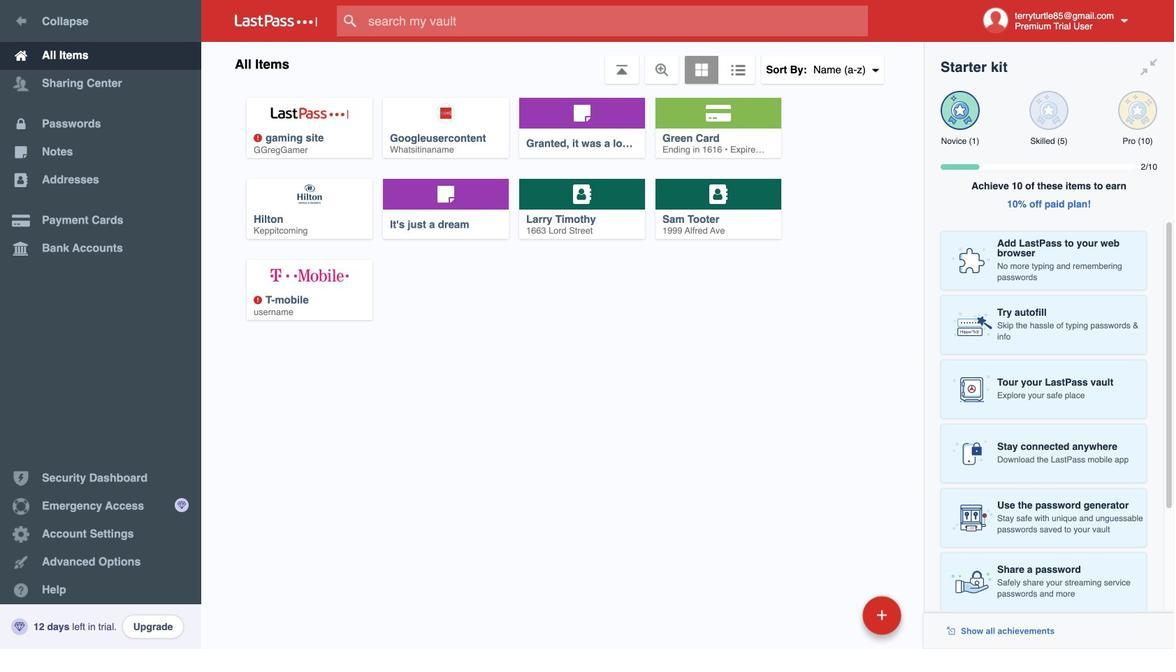 Task type: describe. For each thing, give the bounding box(es) containing it.
new item element
[[767, 596, 907, 636]]

search my vault text field
[[337, 6, 896, 36]]

lastpass image
[[235, 15, 318, 27]]

main navigation navigation
[[0, 0, 201, 650]]

new item navigation
[[767, 592, 911, 650]]



Task type: locate. For each thing, give the bounding box(es) containing it.
vault options navigation
[[201, 42, 925, 84]]

Search search field
[[337, 6, 896, 36]]



